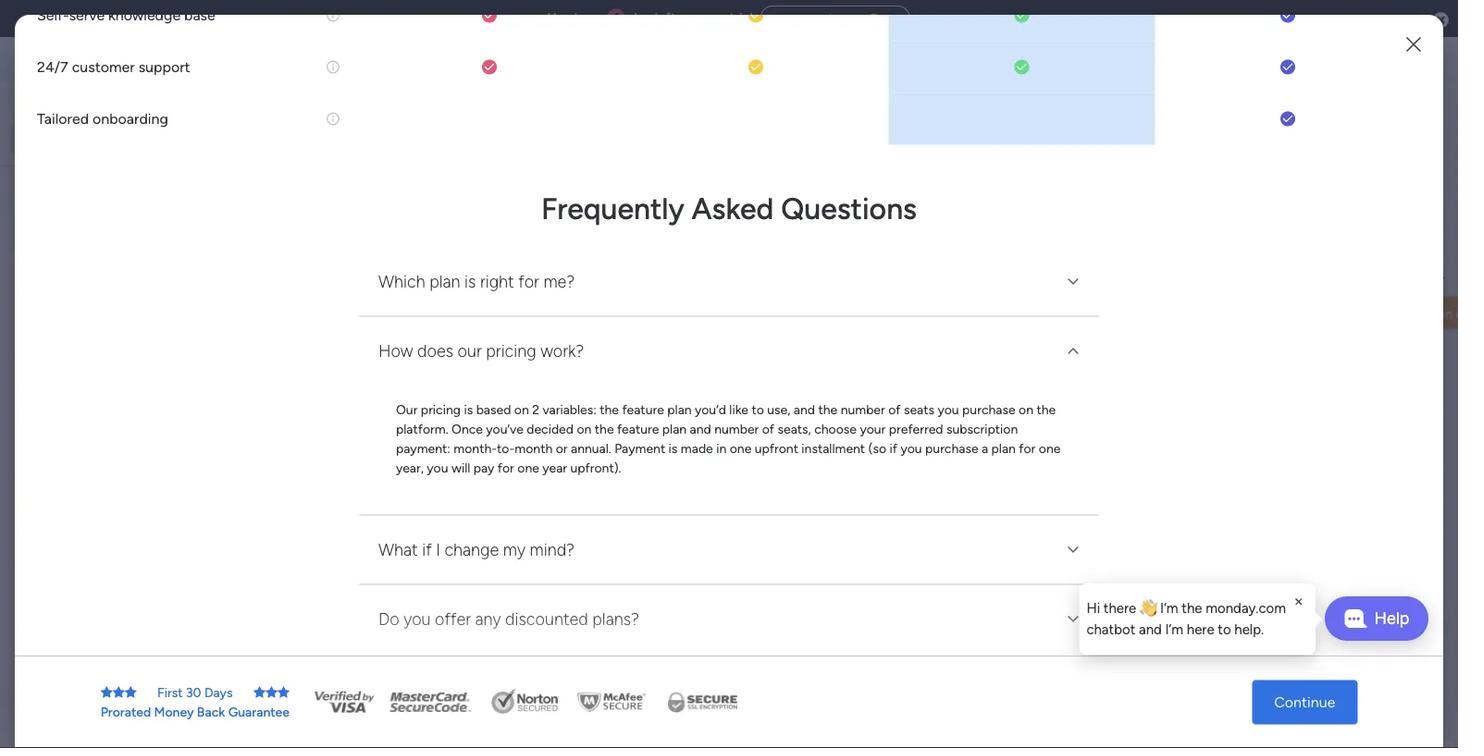 Task type: vqa. For each thing, say whether or not it's contained in the screenshot.
Language and region
no



Task type: describe. For each thing, give the bounding box(es) containing it.
marketing
[[774, 307, 832, 323]]

support
[[138, 58, 190, 76]]

plan left you'd
[[667, 402, 692, 418]]

close image for which plan is right for me?
[[1062, 271, 1085, 293]]

i
[[436, 540, 440, 560]]

0 vertical spatial help button
[[1325, 597, 1429, 641]]

our
[[396, 402, 418, 418]]

m button
[[13, 177, 184, 209]]

you left the will
[[427, 461, 448, 476]]

items right done
[[545, 192, 577, 208]]

to inside hi there 👋,  i'm the monday.com chatbot and i'm here to help.
[[1218, 621, 1231, 638]]

Filter dashboard by text search field
[[273, 185, 441, 215]]

have
[[575, 10, 604, 27]]

working on i
[[1387, 306, 1458, 322]]

serve
[[69, 6, 105, 24]]

monday.com
[[1206, 601, 1286, 617]]

hide done items
[[482, 192, 577, 208]]

management
[[187, 49, 288, 69]]

0 horizontal spatial a
[[382, 633, 393, 657]]

choose
[[815, 422, 857, 437]]

1 star image from the left
[[101, 687, 113, 700]]

upfront).
[[571, 461, 621, 476]]

this for this week
[[990, 307, 1012, 322]]

0 vertical spatial week
[[1015, 307, 1043, 322]]

next week / 0 items
[[312, 500, 457, 524]]

see plans button
[[299, 45, 388, 73]]

and inside hi there 👋,  i'm the monday.com chatbot and i'm here to help.
[[1139, 621, 1162, 638]]

you
[[548, 10, 571, 27]]

1 horizontal spatial number
[[841, 402, 885, 418]]

is for right
[[465, 272, 476, 292]]

item
[[426, 272, 452, 288]]

which plan is right for me? button
[[359, 248, 1099, 316]]

see plans
[[324, 51, 380, 67]]

without a date / 0 items
[[312, 633, 497, 657]]

mcafee secure image
[[575, 689, 649, 717]]

self-
[[37, 6, 69, 24]]

week for this week /
[[350, 434, 393, 457]]

button padding image
[[1405, 35, 1423, 54]]

dapulse close image
[[1433, 11, 1449, 30]]

upgrade
[[791, 12, 839, 27]]

frequently
[[541, 191, 685, 227]]

continue
[[1275, 694, 1336, 712]]

for inside dropdown button
[[518, 272, 539, 292]]

/ for past dates /
[[405, 267, 413, 291]]

frequently asked questions
[[541, 191, 917, 227]]

which
[[378, 272, 425, 292]]

select product image
[[17, 50, 35, 68]]

hide
[[482, 192, 510, 208]]

customer
[[72, 58, 135, 76]]

month
[[515, 441, 553, 457]]

1 horizontal spatial 1
[[614, 10, 620, 27]]

dialog containing hi there 👋,  i'm the monday.com
[[1079, 584, 1316, 655]]

use,
[[767, 402, 791, 418]]

mastercard secure code image
[[384, 689, 477, 717]]

self-serve knowledge base
[[37, 6, 215, 24]]

you'd
[[695, 402, 726, 418]]

chatbot
[[1087, 621, 1136, 638]]

notifications image
[[1134, 50, 1152, 68]]

days
[[204, 685, 233, 701]]

kendall parks image
[[1407, 44, 1436, 74]]

money
[[154, 705, 194, 720]]

pay
[[474, 461, 495, 476]]

do you offer any discounted plans? button
[[359, 585, 1099, 654]]

will
[[452, 461, 470, 476]]

1 horizontal spatial and
[[794, 402, 815, 418]]

1 vertical spatial feature
[[617, 422, 659, 437]]

back
[[197, 705, 225, 720]]

plans
[[349, 51, 380, 67]]

0 inside without a date / 0 items
[[454, 639, 462, 654]]

base
[[184, 6, 215, 24]]

pricing inside dropdown button
[[486, 341, 536, 361]]

payment
[[615, 441, 666, 457]]

1 vertical spatial for
[[1019, 441, 1036, 457]]

is for based
[[464, 402, 473, 418]]

this week
[[990, 307, 1043, 322]]

which plan is right for me?
[[378, 272, 575, 292]]

my
[[278, 108, 320, 149]]

2 horizontal spatial one
[[1039, 441, 1061, 457]]

once
[[452, 422, 483, 437]]

upgrade now link
[[760, 5, 911, 31]]

to-
[[497, 441, 515, 457]]

home button
[[11, 93, 199, 122]]

0 vertical spatial feature
[[622, 402, 664, 418]]

items inside without a date / 0 items
[[465, 639, 497, 654]]

/ for this week /
[[398, 434, 406, 457]]

dapulse rightstroke image
[[868, 12, 880, 26]]

any
[[475, 609, 501, 629]]

variables:
[[543, 402, 597, 418]]

week for next week /
[[353, 500, 397, 524]]

star image for third star icon
[[266, 687, 278, 700]]

2 vertical spatial is
[[669, 441, 678, 457]]

like
[[730, 402, 749, 418]]

first
[[157, 685, 183, 701]]

items inside this week / 0 items
[[422, 439, 454, 454]]

the inside hi there 👋,  i'm the monday.com chatbot and i'm here to help.
[[1182, 601, 1203, 617]]

0 horizontal spatial and
[[690, 422, 711, 437]]

0 horizontal spatial one
[[518, 461, 539, 476]]

mind?
[[530, 540, 575, 560]]

0 vertical spatial help
[[1375, 609, 1410, 629]]

tailored onboarding
[[37, 110, 168, 128]]

/ for next week /
[[401, 500, 409, 524]]

subscription
[[947, 422, 1018, 437]]

0 vertical spatial i'm
[[1161, 601, 1179, 617]]

prorated
[[101, 705, 151, 720]]

your inside our pricing is based on 2 variables: the feature plan you'd like to use, and the number of seats you purchase on the platform. once you've decided on the feature plan and number of seats, choose your preferred subscription payment: month-to-month or annual. payment is made in one upfront installment (so if you purchase a plan for one year, you will pay for one year upfront).
[[860, 422, 886, 437]]

discounted
[[505, 609, 588, 629]]

1 vertical spatial of
[[762, 422, 775, 437]]

continue button
[[1252, 681, 1358, 725]]

close image for do you offer any discounted plans?
[[1062, 609, 1085, 631]]

work?
[[541, 341, 584, 361]]

made
[[681, 441, 713, 457]]

our
[[458, 341, 482, 361]]

plan inside dropdown button
[[430, 272, 460, 292]]

upfront
[[755, 441, 799, 457]]

here
[[1187, 621, 1215, 638]]

my
[[503, 540, 526, 560]]

past dates / 1 item
[[312, 267, 452, 291]]

installment
[[802, 441, 865, 457]]



Task type: locate. For each thing, give the bounding box(es) containing it.
you inside dropdown button
[[404, 609, 431, 629]]

1
[[614, 10, 620, 27], [418, 272, 423, 288]]

1 horizontal spatial your
[[860, 422, 886, 437]]

ssl encrypted image
[[656, 689, 749, 717]]

preferred
[[889, 422, 943, 437]]

items
[[545, 192, 577, 208], [422, 439, 454, 454], [425, 505, 457, 521], [382, 572, 414, 588], [465, 639, 497, 654]]

1 vertical spatial i'm
[[1166, 621, 1184, 638]]

is inside which plan is right for me? dropdown button
[[465, 272, 476, 292]]

pricing up platform.
[[421, 402, 461, 418]]

1 vertical spatial this
[[312, 434, 345, 457]]

do
[[378, 609, 400, 629]]

my work
[[278, 108, 402, 149]]

number
[[841, 402, 885, 418], [715, 422, 759, 437]]

close image inside which plan is right for me? dropdown button
[[1062, 271, 1085, 293]]

24/7
[[37, 58, 68, 76]]

onboarding
[[93, 110, 168, 128]]

purchase up subscription
[[963, 402, 1016, 418]]

verified by visa image
[[312, 689, 377, 717]]

/ up 'what'
[[401, 500, 409, 524]]

close image inside what if i change my mind? dropdown button
[[1062, 539, 1085, 561]]

you right seats
[[938, 402, 959, 418]]

what if i change my mind? button
[[359, 516, 1099, 585]]

what
[[378, 540, 418, 560]]

and
[[794, 402, 815, 418], [690, 422, 711, 437], [1139, 621, 1162, 638]]

year
[[543, 461, 567, 476]]

1 vertical spatial if
[[422, 540, 432, 560]]

later / 0 items
[[312, 567, 414, 590]]

0 down "offer"
[[454, 639, 462, 654]]

how does our pricing work? button
[[359, 317, 1099, 386]]

items down 'what'
[[382, 572, 414, 588]]

2 star image from the left
[[266, 687, 278, 700]]

and up made
[[690, 422, 711, 437]]

0 horizontal spatial your
[[699, 10, 726, 27]]

you down preferred
[[901, 441, 922, 457]]

norton secured image
[[484, 689, 567, 717]]

0 horizontal spatial for
[[498, 461, 514, 476]]

a down subscription
[[982, 441, 988, 457]]

platform.
[[396, 422, 448, 437]]

2 horizontal spatial star image
[[254, 687, 266, 700]]

questions
[[781, 191, 917, 227]]

and down 👋,
[[1139, 621, 1162, 638]]

2 close image from the top
[[1062, 539, 1085, 561]]

your up (so
[[860, 422, 886, 437]]

based
[[476, 402, 511, 418]]

working
[[1387, 306, 1435, 322]]

1 vertical spatial number
[[715, 422, 759, 437]]

if
[[890, 441, 898, 457], [422, 540, 432, 560]]

1 vertical spatial pricing
[[421, 402, 461, 418]]

change
[[445, 540, 499, 560]]

pricing right "our"
[[486, 341, 536, 361]]

what if i change my mind?
[[378, 540, 575, 560]]

star image
[[101, 687, 113, 700], [125, 687, 137, 700], [254, 687, 266, 700]]

0 vertical spatial pricing
[[486, 341, 536, 361]]

1 vertical spatial help
[[1317, 701, 1350, 720]]

0 vertical spatial this
[[990, 307, 1012, 322]]

/ left the item
[[405, 267, 413, 291]]

1 inside "past dates / 1 item"
[[418, 272, 423, 288]]

month-
[[454, 441, 497, 457]]

my work image
[[17, 131, 33, 148]]

dialog
[[1079, 584, 1316, 655]]

date
[[397, 633, 437, 657]]

the
[[600, 402, 619, 418], [818, 402, 838, 418], [1037, 402, 1056, 418], [595, 422, 614, 437], [1182, 601, 1203, 617]]

1 vertical spatial is
[[464, 402, 473, 418]]

1 horizontal spatial one
[[730, 441, 752, 457]]

1 vertical spatial help button
[[1301, 696, 1366, 726]]

0 horizontal spatial of
[[762, 422, 775, 437]]

0 down platform.
[[410, 439, 419, 454]]

on
[[679, 10, 695, 27], [1438, 306, 1453, 322], [514, 402, 529, 418], [1019, 402, 1034, 418], [577, 422, 592, 437]]

0 vertical spatial your
[[699, 10, 726, 27]]

1 vertical spatial and
[[690, 422, 711, 437]]

1 vertical spatial your
[[860, 422, 886, 437]]

number down "like"
[[715, 422, 759, 437]]

0 vertical spatial to
[[752, 402, 764, 418]]

hi there 👋,  i'm the monday.com chatbot and i'm here to help.
[[1087, 601, 1286, 638]]

1 star image from the left
[[113, 687, 125, 700]]

year,
[[396, 461, 424, 476]]

0 horizontal spatial star image
[[101, 687, 113, 700]]

2 vertical spatial and
[[1139, 621, 1162, 638]]

30
[[186, 685, 201, 701]]

if inside what if i change my mind? dropdown button
[[422, 540, 432, 560]]

prorated money back guarantee
[[101, 705, 290, 720]]

2 vertical spatial week
[[353, 500, 397, 524]]

1 horizontal spatial for
[[518, 272, 539, 292]]

of left seats
[[889, 402, 901, 418]]

0 horizontal spatial pricing
[[421, 402, 461, 418]]

our pricing is based on 2 variables: the feature plan you'd like to use, and the number of seats you purchase on the platform. once you've decided on the feature plan and number of seats, choose your preferred subscription payment: month-to-month or annual. payment is made in one upfront installment (so if you purchase a plan for one year, you will pay for one year upfront).
[[396, 402, 1061, 476]]

next
[[312, 500, 349, 524]]

how does our pricing work?
[[378, 341, 584, 361]]

0 vertical spatial close image
[[1062, 271, 1085, 293]]

2
[[532, 402, 540, 418]]

you up the date
[[404, 609, 431, 629]]

first 30 days
[[157, 685, 233, 701]]

1 horizontal spatial help
[[1375, 609, 1410, 629]]

left
[[655, 10, 676, 27]]

to
[[752, 402, 764, 418], [1218, 621, 1231, 638]]

option
[[0, 258, 236, 262]]

0 horizontal spatial number
[[715, 422, 759, 437]]

1 horizontal spatial pricing
[[486, 341, 536, 361]]

0 inside this week / 0 items
[[410, 439, 419, 454]]

monday work management
[[82, 49, 288, 69]]

in
[[716, 441, 727, 457]]

upgrade now
[[791, 12, 868, 27]]

purchase down subscription
[[925, 441, 979, 457]]

0 vertical spatial number
[[841, 402, 885, 418]]

offer
[[435, 609, 471, 629]]

/ up year,
[[398, 434, 406, 457]]

now
[[842, 12, 868, 27]]

1 vertical spatial purchase
[[925, 441, 979, 457]]

items inside next week / 0 items
[[425, 505, 457, 521]]

0 vertical spatial is
[[465, 272, 476, 292]]

this
[[990, 307, 1012, 322], [312, 434, 345, 457]]

of
[[889, 402, 901, 418], [762, 422, 775, 437]]

1 vertical spatial 1
[[418, 272, 423, 288]]

3 star image from the left
[[278, 687, 290, 700]]

0 vertical spatial if
[[890, 441, 898, 457]]

a down do
[[382, 633, 393, 657]]

to right "like"
[[752, 402, 764, 418]]

your left trial
[[699, 10, 726, 27]]

or
[[556, 441, 568, 457]]

list box
[[0, 255, 236, 540]]

to right here
[[1218, 621, 1231, 638]]

1 horizontal spatial of
[[889, 402, 901, 418]]

asked
[[692, 191, 774, 227]]

chat bot icon image
[[1344, 610, 1367, 628]]

0 vertical spatial 1
[[614, 10, 620, 27]]

workspace image
[[18, 183, 36, 203]]

seats,
[[778, 422, 811, 437]]

if inside our pricing is based on 2 variables: the feature plan you'd like to use, and the number of seats you purchase on the platform. once you've decided on the feature plan and number of seats, choose your preferred subscription payment: month-to-month or annual. payment is made in one upfront installment (so if you purchase a plan for one year, you will pay for one year upfront).
[[890, 441, 898, 457]]

/ down "offer"
[[441, 633, 449, 657]]

1 vertical spatial a
[[382, 633, 393, 657]]

is left right
[[465, 272, 476, 292]]

payment:
[[396, 441, 451, 457]]

plan right which
[[430, 272, 460, 292]]

items down platform.
[[422, 439, 454, 454]]

and up seats,
[[794, 402, 815, 418]]

a inside our pricing is based on 2 variables: the feature plan you'd like to use, and the number of seats you purchase on the platform. once you've decided on the feature plan and number of seats, choose your preferred subscription payment: month-to-month or annual. payment is made in one upfront installment (so if you purchase a plan for one year, you will pay for one year upfront).
[[982, 441, 988, 457]]

0 vertical spatial for
[[518, 272, 539, 292]]

help.
[[1235, 621, 1264, 638]]

1 vertical spatial to
[[1218, 621, 1231, 638]]

plan
[[430, 272, 460, 292], [835, 307, 859, 323], [667, 402, 692, 418], [662, 422, 687, 437], [992, 441, 1016, 457]]

1 left the item
[[418, 272, 423, 288]]

2 vertical spatial close image
[[1062, 609, 1085, 631]]

close image inside do you offer any discounted plans? dropdown button
[[1062, 609, 1085, 631]]

0 vertical spatial a
[[982, 441, 988, 457]]

items inside later / 0 items
[[382, 572, 414, 588]]

number up choose at the right
[[841, 402, 885, 418]]

plan up made
[[662, 422, 687, 437]]

later
[[312, 567, 353, 590]]

customize
[[614, 192, 677, 208]]

work
[[327, 108, 402, 149]]

i'm left here
[[1166, 621, 1184, 638]]

2 vertical spatial for
[[498, 461, 514, 476]]

0 vertical spatial and
[[794, 402, 815, 418]]

1 left day at the top left of the page
[[614, 10, 620, 27]]

1 vertical spatial close image
[[1062, 539, 1085, 561]]

3 close image from the top
[[1062, 609, 1085, 631]]

1 close image from the top
[[1062, 271, 1085, 293]]

if left i
[[422, 540, 432, 560]]

does
[[417, 341, 454, 361]]

1 horizontal spatial this
[[990, 307, 1012, 322]]

annual.
[[571, 441, 611, 457]]

how
[[378, 341, 413, 361]]

1 horizontal spatial to
[[1218, 621, 1231, 638]]

status
[[1407, 267, 1445, 283]]

1 horizontal spatial if
[[890, 441, 898, 457]]

0 horizontal spatial this
[[312, 434, 345, 457]]

0 vertical spatial purchase
[[963, 402, 1016, 418]]

0 horizontal spatial if
[[422, 540, 432, 560]]

star image for third star icon from the right
[[113, 687, 125, 700]]

knowledge
[[108, 6, 181, 24]]

2 star image from the left
[[125, 687, 137, 700]]

👋,
[[1140, 601, 1157, 617]]

items up i
[[425, 505, 457, 521]]

seats
[[904, 402, 935, 418]]

pricing
[[486, 341, 536, 361], [421, 402, 461, 418]]

marketing plan
[[774, 307, 859, 323]]

/ right later
[[358, 567, 366, 590]]

is up once
[[464, 402, 473, 418]]

to inside our pricing is based on 2 variables: the feature plan you'd like to use, and the number of seats you purchase on the platform. once you've decided on the feature plan and number of seats, choose your preferred subscription payment: month-to-month or annual. payment is made in one upfront installment (so if you purchase a plan for one year, you will pay for one year upfront).
[[752, 402, 764, 418]]

one
[[730, 441, 752, 457], [1039, 441, 1061, 457], [518, 461, 539, 476]]

do you offer any discounted plans?
[[378, 609, 639, 629]]

2 horizontal spatial and
[[1139, 621, 1162, 638]]

pricing inside our pricing is based on 2 variables: the feature plan you'd like to use, and the number of seats you purchase on the platform. once you've decided on the feature plan and number of seats, choose your preferred subscription payment: month-to-month or annual. payment is made in one upfront installment (so if you purchase a plan for one year, you will pay for one year upfront).
[[421, 402, 461, 418]]

plan right marketing
[[835, 307, 859, 323]]

close image
[[1062, 271, 1085, 293], [1062, 539, 1085, 561], [1062, 609, 1085, 631]]

feature
[[622, 402, 664, 418], [617, 422, 659, 437]]

work
[[150, 49, 183, 69]]

star image
[[113, 687, 125, 700], [266, 687, 278, 700], [278, 687, 290, 700]]

1 vertical spatial week
[[350, 434, 393, 457]]

there
[[1104, 601, 1137, 617]]

hi
[[1087, 601, 1100, 617]]

close image for what if i change my mind?
[[1062, 539, 1085, 561]]

is left made
[[669, 441, 678, 457]]

i'm right 👋,
[[1161, 601, 1179, 617]]

items down any
[[465, 639, 497, 654]]

plan down subscription
[[992, 441, 1016, 457]]

0 down 'what'
[[371, 572, 379, 588]]

0 horizontal spatial help
[[1317, 701, 1350, 720]]

0 inside later / 0 items
[[371, 572, 379, 588]]

open image
[[1062, 340, 1085, 362]]

marketing plan link
[[771, 297, 942, 330]]

right
[[480, 272, 514, 292]]

0 horizontal spatial to
[[752, 402, 764, 418]]

2 horizontal spatial for
[[1019, 441, 1036, 457]]

dates
[[352, 267, 400, 291]]

plans?
[[593, 609, 639, 629]]

of up upfront
[[762, 422, 775, 437]]

if right (so
[[890, 441, 898, 457]]

this for this week / 0 items
[[312, 434, 345, 457]]

0 horizontal spatial 1
[[418, 272, 423, 288]]

0 vertical spatial of
[[889, 402, 901, 418]]

day
[[629, 10, 652, 27]]

m
[[21, 185, 32, 201]]

1 horizontal spatial a
[[982, 441, 988, 457]]

0 inside next week / 0 items
[[414, 505, 422, 521]]

me?
[[544, 272, 575, 292]]

see
[[324, 51, 346, 67]]

home
[[43, 99, 78, 115]]

1 horizontal spatial star image
[[125, 687, 137, 700]]

3 star image from the left
[[254, 687, 266, 700]]

0 up 'what'
[[414, 505, 422, 521]]



